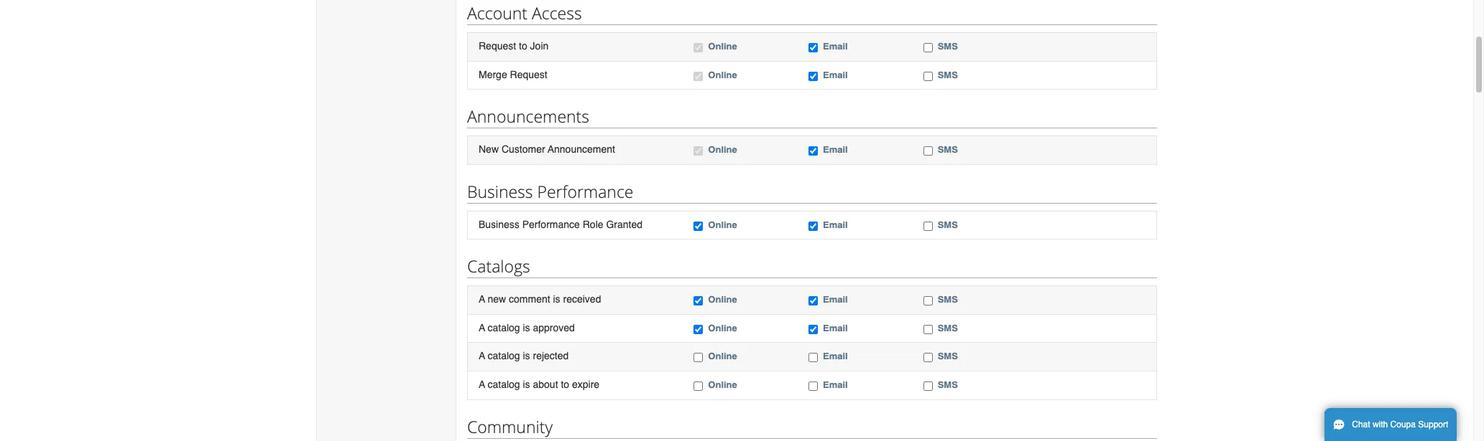Task type: locate. For each thing, give the bounding box(es) containing it.
2 sms from the top
[[938, 69, 958, 80]]

0 vertical spatial performance
[[537, 180, 633, 203]]

is for approved
[[523, 323, 530, 334]]

request down join
[[510, 69, 547, 80]]

online for merge request
[[708, 69, 737, 80]]

6 email from the top
[[823, 323, 848, 334]]

support
[[1418, 420, 1448, 430]]

a for a catalog is about to expire
[[479, 379, 485, 391]]

2 vertical spatial catalog
[[488, 379, 520, 391]]

7 email from the top
[[823, 352, 848, 362]]

business up the catalogs
[[479, 219, 519, 230]]

rejected
[[533, 351, 569, 362]]

email for a catalog is approved
[[823, 323, 848, 334]]

5 email from the top
[[823, 295, 848, 306]]

request
[[479, 40, 516, 52], [510, 69, 547, 80]]

catalog for a catalog is rejected
[[488, 351, 520, 362]]

1 email from the top
[[823, 41, 848, 52]]

0 vertical spatial catalog
[[488, 323, 520, 334]]

8 email from the top
[[823, 380, 848, 391]]

performance down business performance
[[522, 219, 580, 230]]

chat with coupa support
[[1352, 420, 1448, 430]]

catalog
[[488, 323, 520, 334], [488, 351, 520, 362], [488, 379, 520, 391]]

3 a from the top
[[479, 351, 485, 362]]

coupa
[[1390, 420, 1416, 430]]

catalog down a catalog is approved
[[488, 351, 520, 362]]

request up merge
[[479, 40, 516, 52]]

2 email from the top
[[823, 69, 848, 80]]

sms
[[938, 41, 958, 52], [938, 69, 958, 80], [938, 145, 958, 155], [938, 220, 958, 230], [938, 295, 958, 306], [938, 323, 958, 334], [938, 352, 958, 362], [938, 380, 958, 391]]

a for a new comment is received
[[479, 294, 485, 306]]

new customer announcement
[[479, 144, 615, 155]]

sms for a new comment is received
[[938, 295, 958, 306]]

email
[[823, 41, 848, 52], [823, 69, 848, 80], [823, 145, 848, 155], [823, 220, 848, 230], [823, 295, 848, 306], [823, 323, 848, 334], [823, 352, 848, 362], [823, 380, 848, 391]]

chat with coupa support button
[[1324, 409, 1457, 442]]

1 a from the top
[[479, 294, 485, 306]]

4 online from the top
[[708, 220, 737, 230]]

account access
[[467, 1, 582, 24]]

online for a catalog is about to expire
[[708, 380, 737, 391]]

catalogs
[[467, 255, 530, 278]]

1 vertical spatial performance
[[522, 219, 580, 230]]

performance for business performance
[[537, 180, 633, 203]]

3 sms from the top
[[938, 145, 958, 155]]

merge
[[479, 69, 507, 80]]

performance
[[537, 180, 633, 203], [522, 219, 580, 230]]

to left join
[[519, 40, 527, 52]]

catalog down new
[[488, 323, 520, 334]]

online for a new comment is received
[[708, 295, 737, 306]]

0 vertical spatial to
[[519, 40, 527, 52]]

8 sms from the top
[[938, 380, 958, 391]]

catalog for a catalog is approved
[[488, 323, 520, 334]]

online for business performance role granted
[[708, 220, 737, 230]]

online for a catalog is rejected
[[708, 352, 737, 362]]

a up a catalog is rejected
[[479, 323, 485, 334]]

is left rejected
[[523, 351, 530, 362]]

1 online from the top
[[708, 41, 737, 52]]

business down new
[[467, 180, 533, 203]]

5 sms from the top
[[938, 295, 958, 306]]

sms for a catalog is about to expire
[[938, 380, 958, 391]]

a down a catalog is approved
[[479, 351, 485, 362]]

3 email from the top
[[823, 145, 848, 155]]

2 a from the top
[[479, 323, 485, 334]]

4 email from the top
[[823, 220, 848, 230]]

performance up role in the left of the page
[[537, 180, 633, 203]]

sms for business performance role granted
[[938, 220, 958, 230]]

4 a from the top
[[479, 379, 485, 391]]

1 vertical spatial catalog
[[488, 351, 520, 362]]

1 catalog from the top
[[488, 323, 520, 334]]

8 online from the top
[[708, 380, 737, 391]]

4 sms from the top
[[938, 220, 958, 230]]

chat
[[1352, 420, 1370, 430]]

a left new
[[479, 294, 485, 306]]

business
[[467, 180, 533, 203], [479, 219, 519, 230]]

3 online from the top
[[708, 145, 737, 155]]

email for a catalog is about to expire
[[823, 380, 848, 391]]

None checkbox
[[694, 43, 703, 52], [808, 43, 818, 52], [923, 43, 933, 52], [923, 72, 933, 81], [808, 147, 818, 156], [923, 147, 933, 156], [808, 297, 818, 306], [694, 325, 703, 335], [808, 325, 818, 335], [694, 354, 703, 363], [923, 354, 933, 363], [694, 43, 703, 52], [808, 43, 818, 52], [923, 43, 933, 52], [923, 72, 933, 81], [808, 147, 818, 156], [923, 147, 933, 156], [808, 297, 818, 306], [694, 325, 703, 335], [808, 325, 818, 335], [694, 354, 703, 363], [923, 354, 933, 363]]

catalog down a catalog is rejected
[[488, 379, 520, 391]]

is left the about at the bottom
[[523, 379, 530, 391]]

2 catalog from the top
[[488, 351, 520, 362]]

7 online from the top
[[708, 352, 737, 362]]

with
[[1373, 420, 1388, 430]]

new
[[488, 294, 506, 306]]

1 vertical spatial business
[[479, 219, 519, 230]]

6 online from the top
[[708, 323, 737, 334]]

to right the about at the bottom
[[561, 379, 569, 391]]

new
[[479, 144, 499, 155]]

1 sms from the top
[[938, 41, 958, 52]]

1 vertical spatial request
[[510, 69, 547, 80]]

a
[[479, 294, 485, 306], [479, 323, 485, 334], [479, 351, 485, 362], [479, 379, 485, 391]]

a catalog is about to expire
[[479, 379, 599, 391]]

3 catalog from the top
[[488, 379, 520, 391]]

7 sms from the top
[[938, 352, 958, 362]]

access
[[532, 1, 582, 24]]

expire
[[572, 379, 599, 391]]

to
[[519, 40, 527, 52], [561, 379, 569, 391]]

6 sms from the top
[[938, 323, 958, 334]]

is
[[553, 294, 560, 306], [523, 323, 530, 334], [523, 351, 530, 362], [523, 379, 530, 391]]

1 horizontal spatial to
[[561, 379, 569, 391]]

5 online from the top
[[708, 295, 737, 306]]

0 vertical spatial business
[[467, 180, 533, 203]]

catalog for a catalog is about to expire
[[488, 379, 520, 391]]

2 online from the top
[[708, 69, 737, 80]]

sms for merge request
[[938, 69, 958, 80]]

customer
[[502, 144, 545, 155]]

None checkbox
[[694, 72, 703, 81], [808, 72, 818, 81], [694, 147, 703, 156], [694, 222, 703, 231], [808, 222, 818, 231], [923, 222, 933, 231], [694, 297, 703, 306], [923, 297, 933, 306], [923, 325, 933, 335], [808, 354, 818, 363], [694, 382, 703, 392], [808, 382, 818, 392], [923, 382, 933, 392], [694, 72, 703, 81], [808, 72, 818, 81], [694, 147, 703, 156], [694, 222, 703, 231], [808, 222, 818, 231], [923, 222, 933, 231], [694, 297, 703, 306], [923, 297, 933, 306], [923, 325, 933, 335], [808, 354, 818, 363], [694, 382, 703, 392], [808, 382, 818, 392], [923, 382, 933, 392]]

request to join
[[479, 40, 549, 52]]

online
[[708, 41, 737, 52], [708, 69, 737, 80], [708, 145, 737, 155], [708, 220, 737, 230], [708, 295, 737, 306], [708, 323, 737, 334], [708, 352, 737, 362], [708, 380, 737, 391]]

is left approved
[[523, 323, 530, 334]]

a down a catalog is rejected
[[479, 379, 485, 391]]



Task type: describe. For each thing, give the bounding box(es) containing it.
received
[[563, 294, 601, 306]]

account
[[467, 1, 527, 24]]

community
[[467, 416, 553, 439]]

a new comment is received
[[479, 294, 601, 306]]

0 vertical spatial request
[[479, 40, 516, 52]]

email for new customer announcement
[[823, 145, 848, 155]]

a for a catalog is rejected
[[479, 351, 485, 362]]

email for a catalog is rejected
[[823, 352, 848, 362]]

email for business performance role granted
[[823, 220, 848, 230]]

online for request to join
[[708, 41, 737, 52]]

role
[[583, 219, 603, 230]]

about
[[533, 379, 558, 391]]

performance for business performance role granted
[[522, 219, 580, 230]]

join
[[530, 40, 549, 52]]

a for a catalog is approved
[[479, 323, 485, 334]]

business for business performance role granted
[[479, 219, 519, 230]]

sms for a catalog is rejected
[[938, 352, 958, 362]]

comment
[[509, 294, 550, 306]]

online for new customer announcement
[[708, 145, 737, 155]]

is for about
[[523, 379, 530, 391]]

email for merge request
[[823, 69, 848, 80]]

business performance
[[467, 180, 633, 203]]

sms for request to join
[[938, 41, 958, 52]]

a catalog is rejected
[[479, 351, 569, 362]]

email for request to join
[[823, 41, 848, 52]]

sms for a catalog is approved
[[938, 323, 958, 334]]

announcements
[[467, 105, 589, 128]]

1 vertical spatial to
[[561, 379, 569, 391]]

email for a new comment is received
[[823, 295, 848, 306]]

is left the received
[[553, 294, 560, 306]]

is for rejected
[[523, 351, 530, 362]]

online for a catalog is approved
[[708, 323, 737, 334]]

business performance role granted
[[479, 219, 642, 230]]

announcement
[[548, 144, 615, 155]]

approved
[[533, 323, 575, 334]]

business for business performance
[[467, 180, 533, 203]]

granted
[[606, 219, 642, 230]]

sms for new customer announcement
[[938, 145, 958, 155]]

a catalog is approved
[[479, 323, 575, 334]]

merge request
[[479, 69, 547, 80]]

0 horizontal spatial to
[[519, 40, 527, 52]]



Task type: vqa. For each thing, say whether or not it's contained in the screenshot.
A
yes



